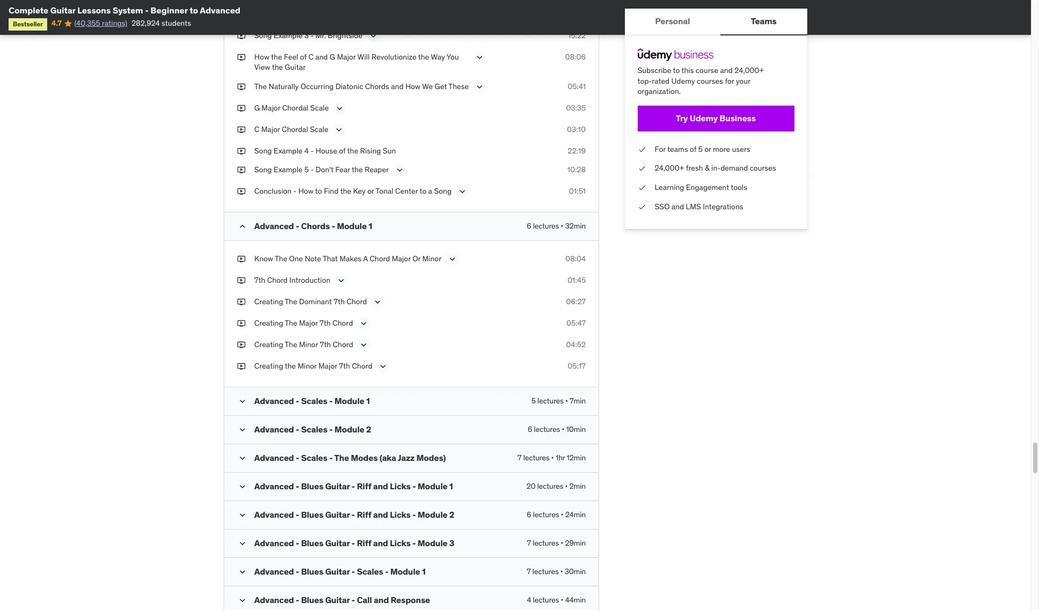 Task type: describe. For each thing, give the bounding box(es) containing it.
blues for advanced - blues guitar - riff and licks - module 1
[[301, 481, 324, 492]]

7th for creating the dominant 7th chord
[[334, 297, 345, 307]]

a
[[363, 254, 368, 264]]

scales for 2
[[301, 424, 328, 435]]

and inside how the feel of c and g major will revolutionize the way you view the guitar
[[315, 52, 328, 61]]

try udemy business
[[676, 113, 756, 124]]

• for advanced - scales - module 2
[[562, 425, 565, 434]]

show lecture description image for song example 5 - don't fear the reaper
[[394, 165, 405, 176]]

don't
[[316, 165, 334, 175]]

show lecture description image for how the feel of c and g major will revolutionize the way you view the guitar
[[474, 52, 485, 63]]

xsmall image for 01:51
[[237, 186, 246, 197]]

(40,355 ratings)
[[74, 18, 127, 28]]

xsmall image for 08:04
[[237, 254, 246, 265]]

0 horizontal spatial g
[[254, 103, 260, 113]]

xsmall image for 22:19
[[237, 146, 246, 156]]

lectures for advanced - chords - module 1
[[533, 221, 559, 231]]

xsmall image for 03:35
[[237, 103, 246, 113]]

6 for advanced - scales - module 2
[[528, 425, 532, 434]]

example for 5
[[274, 165, 303, 175]]

top‑rated
[[638, 76, 670, 86]]

6 lectures • 24min
[[527, 510, 586, 520]]

the left 'modes'
[[334, 453, 349, 463]]

show lecture description image for creating the major 7th chord
[[359, 318, 369, 329]]

xsmall image for 03:10
[[237, 124, 246, 135]]

call
[[357, 595, 372, 606]]

how inside how the feel of c and g major will revolutionize the way you view the guitar
[[254, 52, 270, 61]]

7th down creating the minor 7th chord
[[339, 361, 350, 371]]

the naturally occurring diatonic chords and how we get these
[[254, 81, 469, 91]]

creating for creating the major 7th chord
[[254, 318, 283, 328]]

20 lectures • 2min
[[527, 482, 586, 491]]

song for song example 4 - house of the rising sun
[[254, 146, 272, 155]]

to left a
[[420, 186, 427, 196]]

small image for advanced - blues guitar - scales - module 1
[[237, 567, 248, 578]]

7 lectures • 1hr 12min
[[518, 453, 586, 463]]

6 for advanced - chords - module 1
[[527, 221, 531, 231]]

teams
[[751, 16, 777, 27]]

advanced - blues guitar - call and response
[[254, 595, 430, 606]]

creating the major 7th chord
[[254, 318, 353, 328]]

and down (aka
[[373, 481, 388, 492]]

01:51
[[569, 186, 586, 196]]

for teams of 5 or more users
[[655, 144, 751, 154]]

blues for advanced - blues guitar - call and response
[[301, 595, 324, 606]]

that
[[323, 254, 338, 264]]

students
[[162, 18, 191, 28]]

integrations
[[703, 202, 744, 211]]

small image for advanced - scales - the modes (aka jazz modes)
[[237, 453, 248, 464]]

mr.
[[316, 30, 326, 40]]

7 lectures • 29min
[[527, 538, 586, 548]]

small image for advanced - blues guitar - call and response
[[237, 595, 248, 606]]

03:10
[[567, 124, 586, 134]]

1 horizontal spatial 2
[[449, 509, 455, 520]]

0 vertical spatial 4
[[304, 146, 309, 155]]

you
[[447, 52, 459, 61]]

• for advanced - scales - module 1
[[566, 396, 568, 406]]

lectures for advanced - blues guitar - riff and licks - module 2
[[533, 510, 559, 520]]

for
[[726, 76, 735, 86]]

show lecture description image for creating the minor 7th chord
[[359, 340, 369, 351]]

1 horizontal spatial 5
[[532, 396, 536, 406]]

xsmall image for 08:06
[[237, 52, 246, 62]]

xsmall image for 05:41
[[237, 81, 246, 92]]

teams
[[668, 144, 689, 154]]

creating the dominant 7th chord
[[254, 297, 367, 307]]

0 horizontal spatial c
[[254, 124, 260, 134]]

c inside how the feel of c and g major will revolutionize the way you view the guitar
[[309, 52, 314, 61]]

tonal
[[376, 186, 394, 196]]

advanced for advanced - blues guitar - call and response
[[254, 595, 294, 606]]

demand
[[721, 163, 749, 173]]

• for advanced - blues guitar - scales - module 1
[[561, 567, 563, 577]]

guitar up 4.7
[[50, 5, 76, 16]]

08:04
[[566, 254, 586, 264]]

7 for advanced - blues guitar - riff and licks - module 3
[[527, 538, 531, 548]]

show lecture description image for creating the minor major 7th chord
[[378, 361, 389, 372]]

subscribe
[[638, 65, 672, 75]]

introduction
[[290, 275, 331, 285]]

7th for creating the major 7th chord
[[320, 318, 331, 328]]

riff for 2
[[357, 509, 371, 520]]

show lecture description image for g major chordal scale
[[334, 103, 345, 114]]

and inside subscribe to this course and 24,000+ top‑rated udemy courses for your organization.
[[721, 65, 733, 75]]

personal
[[656, 16, 691, 27]]

lectures for advanced - blues guitar - call and response
[[533, 595, 559, 605]]

know
[[254, 254, 273, 264]]

to inside subscribe to this course and 24,000+ top‑rated udemy courses for your organization.
[[673, 65, 680, 75]]

05:47
[[567, 318, 586, 328]]

get
[[435, 81, 447, 91]]

scale for c major chordal scale
[[310, 124, 329, 134]]

advanced - scales - module 1
[[254, 396, 370, 406]]

guitar for advanced - blues guitar - riff and licks - module 3
[[325, 538, 350, 549]]

occurring
[[301, 81, 334, 91]]

c major chordal scale
[[254, 124, 329, 134]]

1 horizontal spatial how
[[298, 186, 314, 196]]

fear
[[335, 165, 350, 175]]

7 for advanced - blues guitar - scales - module 1
[[527, 567, 531, 577]]

licks for 2
[[390, 509, 411, 520]]

12min
[[567, 453, 586, 463]]

44min
[[565, 595, 586, 605]]

advanced - blues guitar - riff and licks - module 2
[[254, 509, 455, 520]]

rising
[[360, 146, 381, 155]]

major left or
[[392, 254, 411, 264]]

in-
[[712, 163, 721, 173]]

lms
[[686, 202, 702, 211]]

tab list containing personal
[[625, 9, 808, 35]]

creating for creating the minor major 7th chord
[[254, 361, 283, 371]]

0 vertical spatial 3
[[304, 30, 309, 40]]

g major chordal scale
[[254, 103, 329, 113]]

advanced - scales - the modes (aka jazz modes)
[[254, 453, 446, 463]]

beginner
[[151, 5, 188, 16]]

conclusion - how to find the key or tonal center to a song
[[254, 186, 452, 196]]

01:45
[[568, 275, 586, 285]]

users
[[733, 144, 751, 154]]

1 vertical spatial courses
[[750, 163, 777, 173]]

05:17
[[568, 361, 586, 371]]

this
[[682, 65, 694, 75]]

08:06
[[565, 52, 586, 61]]

small image for advanced - scales - module 1
[[237, 396, 248, 407]]

udemy business image
[[638, 48, 714, 61]]

and down revolutionize
[[391, 81, 404, 91]]

major inside how the feel of c and g major will revolutionize the way you view the guitar
[[337, 52, 356, 61]]

scales for 1
[[301, 396, 328, 406]]

the right fear
[[352, 165, 363, 175]]

2min
[[570, 482, 586, 491]]

1 horizontal spatial chords
[[365, 81, 389, 91]]

riff for 1
[[357, 481, 371, 492]]

song for song example 5 - don't fear the reaper
[[254, 165, 272, 175]]

fresh
[[686, 163, 704, 173]]

personal button
[[625, 9, 721, 34]]

show lecture description image for creating the dominant 7th chord
[[373, 297, 383, 308]]

show lecture description image for song example 3 - mr. brightside
[[368, 30, 379, 41]]

the right view
[[272, 62, 283, 72]]

advanced - scales - module 2
[[254, 424, 371, 435]]

advanced for advanced - blues guitar - scales - module 1
[[254, 566, 294, 577]]

chordal for c major chordal scale
[[282, 124, 308, 134]]

brightside
[[328, 30, 363, 40]]

sso and lms integrations
[[655, 202, 744, 211]]

guitar inside how the feel of c and g major will revolutionize the way you view the guitar
[[285, 62, 306, 72]]

song example 3 - mr. brightside
[[254, 30, 363, 40]]

major down creating the dominant 7th chord
[[299, 318, 318, 328]]

licks for 1
[[390, 481, 411, 492]]

6 lectures • 10min
[[528, 425, 586, 434]]

diatonic
[[336, 81, 363, 91]]

7th chord introduction
[[254, 275, 331, 285]]

creating for creating the minor 7th chord
[[254, 340, 283, 350]]

small image for advanced - blues guitar - riff and licks - module 2
[[237, 510, 248, 521]]

to left 'find'
[[315, 186, 322, 196]]

to up "students"
[[190, 5, 198, 16]]

of inside how the feel of c and g major will revolutionize the way you view the guitar
[[300, 52, 307, 61]]

complete guitar lessons system - beginner to advanced
[[9, 5, 241, 16]]

g inside how the feel of c and g major will revolutionize the way you view the guitar
[[330, 52, 335, 61]]

xsmall image for creating the minor 7th chord
[[237, 340, 246, 350]]

1 vertical spatial udemy
[[690, 113, 718, 124]]

• for advanced - chords - module 1
[[561, 221, 564, 231]]

system
[[113, 5, 143, 16]]

ratings)
[[102, 18, 127, 28]]

the left the key
[[340, 186, 351, 196]]

udemy inside subscribe to this course and 24,000+ top‑rated udemy courses for your organization.
[[672, 76, 696, 86]]

advanced - blues guitar - riff and licks - module 3
[[254, 538, 455, 549]]

the down view
[[254, 81, 267, 91]]

the for dominant
[[285, 297, 297, 307]]

1 horizontal spatial or
[[705, 144, 712, 154]]

and right sso
[[672, 202, 685, 211]]

advanced for advanced - scales - module 2
[[254, 424, 294, 435]]

lectures for advanced - blues guitar - riff and licks - module 1
[[537, 482, 564, 491]]

bestseller
[[13, 20, 43, 28]]

creating the minor 7th chord
[[254, 340, 353, 350]]

2 horizontal spatial of
[[690, 144, 697, 154]]



Task type: locate. For each thing, give the bounding box(es) containing it.
courses right demand
[[750, 163, 777, 173]]

the
[[271, 52, 282, 61], [418, 52, 429, 61], [272, 62, 283, 72], [347, 146, 358, 155], [352, 165, 363, 175], [340, 186, 351, 196], [285, 361, 296, 371]]

song up view
[[254, 30, 272, 40]]

udemy down this
[[672, 76, 696, 86]]

2 creating from the top
[[254, 318, 283, 328]]

for
[[655, 144, 666, 154]]

1 vertical spatial how
[[406, 81, 421, 91]]

the down creating the major 7th chord
[[285, 340, 297, 350]]

song down c major chordal scale
[[254, 146, 272, 155]]

small image for advanced - blues guitar - riff and licks - module 1
[[237, 482, 248, 492]]

xsmall image
[[237, 30, 246, 41], [638, 163, 647, 174], [237, 165, 246, 175], [237, 318, 246, 329], [237, 340, 246, 350], [237, 361, 246, 372]]

of right house
[[339, 146, 346, 155]]

4 creating from the top
[[254, 361, 283, 371]]

lectures left 1hr
[[524, 453, 550, 463]]

one
[[289, 254, 303, 264]]

3 riff from the top
[[357, 538, 371, 549]]

1 vertical spatial 6
[[528, 425, 532, 434]]

• for advanced - blues guitar - riff and licks - module 3
[[561, 538, 563, 548]]

minor right or
[[422, 254, 442, 264]]

4 left house
[[304, 146, 309, 155]]

response
[[391, 595, 430, 606]]

the for minor
[[285, 340, 297, 350]]

modes
[[351, 453, 378, 463]]

the left way
[[418, 52, 429, 61]]

• for advanced - blues guitar - riff and licks - module 1
[[565, 482, 568, 491]]

learning
[[655, 182, 685, 192]]

g down "brightside"
[[330, 52, 335, 61]]

0 vertical spatial 24,000+
[[735, 65, 764, 75]]

small image for advanced - chords - module 1
[[237, 221, 248, 232]]

the left the feel
[[271, 52, 282, 61]]

6 for advanced - blues guitar - riff and licks - module 2
[[527, 510, 531, 520]]

center
[[395, 186, 418, 196]]

(40,355
[[74, 18, 100, 28]]

xsmall image for creating the minor major 7th chord
[[237, 361, 246, 372]]

0 vertical spatial c
[[309, 52, 314, 61]]

guitar up advanced - blues guitar - call and response
[[325, 566, 350, 577]]

xsmall image for 06:27
[[237, 297, 246, 307]]

guitar down advanced - scales - the modes (aka jazz modes)
[[325, 481, 350, 492]]

2 horizontal spatial how
[[406, 81, 421, 91]]

0 vertical spatial chords
[[365, 81, 389, 91]]

2 small image from the top
[[237, 425, 248, 435]]

0 vertical spatial udemy
[[672, 76, 696, 86]]

7
[[518, 453, 522, 463], [527, 538, 531, 548], [527, 567, 531, 577]]

the down creating the minor 7th chord
[[285, 361, 296, 371]]

5 blues from the top
[[301, 595, 324, 606]]

these
[[449, 81, 469, 91]]

advanced for advanced - chords - module 1
[[254, 221, 294, 231]]

and down advanced - blues guitar - riff and licks - module 2
[[373, 538, 388, 549]]

advanced for advanced - scales - the modes (aka jazz modes)
[[254, 453, 294, 463]]

chord
[[370, 254, 390, 264], [267, 275, 288, 285], [347, 297, 367, 307], [333, 318, 353, 328], [333, 340, 353, 350], [352, 361, 373, 371]]

creating down creating the minor 7th chord
[[254, 361, 283, 371]]

lectures up 7 lectures • 1hr 12min
[[534, 425, 560, 434]]

creating down 7th chord introduction
[[254, 297, 283, 307]]

1 horizontal spatial courses
[[750, 163, 777, 173]]

licks for 3
[[390, 538, 411, 549]]

1 vertical spatial g
[[254, 103, 260, 113]]

3 blues from the top
[[301, 538, 324, 549]]

small image
[[237, 396, 248, 407], [237, 482, 248, 492], [237, 510, 248, 521], [237, 538, 248, 549], [237, 567, 248, 578]]

advanced - chords - module 1
[[254, 221, 372, 231]]

example
[[274, 30, 303, 40], [274, 146, 303, 155], [274, 165, 303, 175]]

1 vertical spatial 2
[[449, 509, 455, 520]]

5 lectures • 7min
[[532, 396, 586, 406]]

0 horizontal spatial 24,000+
[[655, 163, 685, 173]]

example for 4
[[274, 146, 303, 155]]

xsmall image for song example 5 - don't fear the reaper
[[237, 165, 246, 175]]

xsmall image
[[237, 9, 246, 19], [237, 52, 246, 62], [237, 81, 246, 92], [237, 103, 246, 113], [237, 124, 246, 135], [638, 144, 647, 155], [237, 146, 246, 156], [638, 182, 647, 193], [237, 186, 246, 197], [638, 202, 647, 212], [237, 254, 246, 265], [237, 275, 246, 286], [237, 297, 246, 307]]

1 vertical spatial 5
[[304, 165, 309, 175]]

24,000+ up the learning
[[655, 163, 685, 173]]

7 lectures • 30min
[[527, 567, 586, 577]]

7th for creating the minor 7th chord
[[320, 340, 331, 350]]

4 small image from the top
[[237, 595, 248, 606]]

example up conclusion
[[274, 165, 303, 175]]

1 vertical spatial 7
[[527, 538, 531, 548]]

or
[[413, 254, 421, 264]]

house
[[316, 146, 337, 155]]

guitar for advanced - blues guitar - scales - module 1
[[325, 566, 350, 577]]

minor up creating the minor major 7th chord
[[299, 340, 318, 350]]

• left 24min
[[561, 510, 564, 520]]

• left '44min'
[[561, 595, 564, 605]]

advanced for advanced - blues guitar - riff and licks - module 2
[[254, 509, 294, 520]]

advanced - blues guitar - riff and licks - module 1
[[254, 481, 453, 492]]

song up conclusion
[[254, 165, 272, 175]]

show lecture description image right 'you'
[[474, 52, 485, 63]]

• left 30min
[[561, 567, 563, 577]]

0 vertical spatial courses
[[697, 76, 724, 86]]

20
[[527, 482, 536, 491]]

1 vertical spatial 4
[[527, 595, 531, 605]]

scales up call in the bottom left of the page
[[357, 566, 383, 577]]

small image for advanced - blues guitar - riff and licks - module 3
[[237, 538, 248, 549]]

show lecture description image right or
[[447, 254, 458, 265]]

creating
[[254, 297, 283, 307], [254, 318, 283, 328], [254, 340, 283, 350], [254, 361, 283, 371]]

3 small image from the top
[[237, 453, 248, 464]]

to
[[190, 5, 198, 16], [673, 65, 680, 75], [315, 186, 322, 196], [420, 186, 427, 196]]

1 vertical spatial licks
[[390, 509, 411, 520]]

0 horizontal spatial 3
[[304, 30, 309, 40]]

24,000+ fresh & in-demand courses
[[655, 163, 777, 173]]

• left 10min
[[562, 425, 565, 434]]

10:28
[[567, 165, 586, 175]]

subscribe to this course and 24,000+ top‑rated udemy courses for your organization.
[[638, 65, 764, 96]]

song for song example 3 - mr. brightside
[[254, 30, 272, 40]]

lectures left 30min
[[533, 567, 559, 577]]

the for one
[[275, 254, 287, 264]]

blues for advanced - blues guitar - riff and licks - module 3
[[301, 538, 324, 549]]

the for major
[[285, 318, 297, 328]]

24,000+ up your
[[735, 65, 764, 75]]

guitar for advanced - blues guitar - riff and licks - module 2
[[325, 509, 350, 520]]

xsmall image for 01:45
[[237, 275, 246, 286]]

0 horizontal spatial courses
[[697, 76, 724, 86]]

major down naturally
[[262, 103, 280, 113]]

7th
[[254, 275, 265, 285], [334, 297, 345, 307], [320, 318, 331, 328], [320, 340, 331, 350], [339, 361, 350, 371]]

riff down advanced - blues guitar - riff and licks - module 2
[[357, 538, 371, 549]]

7th up creating the minor major 7th chord
[[320, 340, 331, 350]]

1 horizontal spatial of
[[339, 146, 346, 155]]

advanced for advanced - blues guitar - riff and licks - module 3
[[254, 538, 294, 549]]

2 vertical spatial 5
[[532, 396, 536, 406]]

0 horizontal spatial or
[[368, 186, 374, 196]]

0 horizontal spatial how
[[254, 52, 270, 61]]

0 vertical spatial g
[[330, 52, 335, 61]]

1 horizontal spatial 4
[[527, 595, 531, 605]]

1 vertical spatial chords
[[301, 221, 330, 231]]

• left '32min' at the top of page
[[561, 221, 564, 231]]

2 vertical spatial licks
[[390, 538, 411, 549]]

guitar for advanced - blues guitar - riff and licks - module 1
[[325, 481, 350, 492]]

advanced for advanced - blues guitar - riff and licks - module 1
[[254, 481, 294, 492]]

0 horizontal spatial chords
[[301, 221, 330, 231]]

lectures for advanced - scales - module 2
[[534, 425, 560, 434]]

courses
[[697, 76, 724, 86], [750, 163, 777, 173]]

blues down "advanced - blues guitar - riff and licks - module 1"
[[301, 509, 324, 520]]

scales for modes
[[301, 453, 328, 463]]

scale up song example 4 - house of the rising sun
[[310, 124, 329, 134]]

0 horizontal spatial 5
[[304, 165, 309, 175]]

• for advanced - blues guitar - riff and licks - module 2
[[561, 510, 564, 520]]

show lecture description image for c major chordal scale
[[334, 124, 345, 135]]

1 vertical spatial chordal
[[282, 124, 308, 134]]

2 riff from the top
[[357, 509, 371, 520]]

or right the key
[[368, 186, 374, 196]]

1 vertical spatial or
[[368, 186, 374, 196]]

4 small image from the top
[[237, 538, 248, 549]]

and up advanced - blues guitar - riff and licks - module 3
[[373, 509, 388, 520]]

c
[[309, 52, 314, 61], [254, 124, 260, 134]]

module
[[337, 221, 367, 231], [335, 396, 365, 406], [335, 424, 365, 435], [418, 481, 448, 492], [418, 509, 448, 520], [418, 538, 448, 549], [390, 566, 420, 577]]

licks
[[390, 481, 411, 492], [390, 509, 411, 520], [390, 538, 411, 549]]

teams button
[[721, 9, 808, 34]]

1 vertical spatial example
[[274, 146, 303, 155]]

0 vertical spatial 7
[[518, 453, 522, 463]]

0 vertical spatial or
[[705, 144, 712, 154]]

scales up the advanced - scales - module 2
[[301, 396, 328, 406]]

0 horizontal spatial of
[[300, 52, 307, 61]]

• left 2min
[[565, 482, 568, 491]]

lectures left 7min
[[538, 396, 564, 406]]

2 vertical spatial example
[[274, 165, 303, 175]]

find
[[324, 186, 339, 196]]

small image for advanced - scales - module 2
[[237, 425, 248, 435]]

show lecture description image up house
[[334, 124, 345, 135]]

a
[[428, 186, 432, 196]]

show lecture description image for know the one note that makes a chord major or minor
[[447, 254, 458, 265]]

7th down dominant
[[320, 318, 331, 328]]

lectures
[[533, 221, 559, 231], [538, 396, 564, 406], [534, 425, 560, 434], [524, 453, 550, 463], [537, 482, 564, 491], [533, 510, 559, 520], [533, 538, 559, 548], [533, 567, 559, 577], [533, 595, 559, 605]]

2 vertical spatial riff
[[357, 538, 371, 549]]

and up for
[[721, 65, 733, 75]]

blues up advanced - blues guitar - call and response
[[301, 566, 324, 577]]

conclusion
[[254, 186, 292, 196]]

riff
[[357, 481, 371, 492], [357, 509, 371, 520], [357, 538, 371, 549]]

learning engagement tools
[[655, 182, 748, 192]]

xsmall image for creating the major 7th chord
[[237, 318, 246, 329]]

24,000+ inside subscribe to this course and 24,000+ top‑rated udemy courses for your organization.
[[735, 65, 764, 75]]

will
[[358, 52, 370, 61]]

5 left the don't
[[304, 165, 309, 175]]

1 horizontal spatial 3
[[449, 538, 455, 549]]

advanced for advanced - scales - module 1
[[254, 396, 294, 406]]

30min
[[565, 567, 586, 577]]

1 example from the top
[[274, 30, 303, 40]]

tab list
[[625, 9, 808, 35]]

example down c major chordal scale
[[274, 146, 303, 155]]

show lecture description image for 7th chord introduction
[[336, 275, 347, 286]]

2 vertical spatial 7
[[527, 567, 531, 577]]

lectures left '32min' at the top of page
[[533, 221, 559, 231]]

1 vertical spatial 24,000+
[[655, 163, 685, 173]]

5 up "6 lectures • 10min"
[[532, 396, 536, 406]]

your
[[737, 76, 751, 86]]

blues up advanced - blues guitar - scales - module 1
[[301, 538, 324, 549]]

complete
[[9, 5, 48, 16]]

lessons
[[77, 5, 111, 16]]

chordal up c major chordal scale
[[282, 103, 309, 113]]

2 example from the top
[[274, 146, 303, 155]]

1
[[369, 221, 372, 231], [366, 396, 370, 406], [449, 481, 453, 492], [422, 566, 426, 577]]

1 creating from the top
[[254, 297, 283, 307]]

0 vertical spatial licks
[[390, 481, 411, 492]]

7 for advanced - scales - the modes (aka jazz modes)
[[518, 453, 522, 463]]

1 vertical spatial minor
[[299, 340, 318, 350]]

try udemy business link
[[638, 106, 795, 131]]

0 horizontal spatial 2
[[366, 424, 371, 435]]

major down creating the minor 7th chord
[[319, 361, 337, 371]]

1 horizontal spatial 24,000+
[[735, 65, 764, 75]]

example for 3
[[274, 30, 303, 40]]

32min
[[565, 221, 586, 231]]

4 blues from the top
[[301, 566, 324, 577]]

1 licks from the top
[[390, 481, 411, 492]]

2 blues from the top
[[301, 509, 324, 520]]

1 vertical spatial 3
[[449, 538, 455, 549]]

0 vertical spatial how
[[254, 52, 270, 61]]

0 horizontal spatial 4
[[304, 146, 309, 155]]

the down 7th chord introduction
[[285, 297, 297, 307]]

engagement
[[687, 182, 730, 192]]

chordal for g major chordal scale
[[282, 103, 309, 113]]

major left will
[[337, 52, 356, 61]]

0 vertical spatial chordal
[[282, 103, 309, 113]]

2 vertical spatial how
[[298, 186, 314, 196]]

5 up the fresh
[[699, 144, 703, 154]]

0 vertical spatial example
[[274, 30, 303, 40]]

dominant
[[299, 297, 332, 307]]

282,924 students
[[132, 18, 191, 28]]

03:35
[[566, 103, 586, 113]]

10min
[[566, 425, 586, 434]]

3 creating from the top
[[254, 340, 283, 350]]

show lecture description image for conclusion - how to find the key or tonal center to a song
[[457, 186, 468, 197]]

7 up 4 lectures • 44min
[[527, 567, 531, 577]]

1 small image from the top
[[237, 221, 248, 232]]

chords up note
[[301, 221, 330, 231]]

lectures for advanced - scales - module 1
[[538, 396, 564, 406]]

scale
[[310, 103, 329, 113], [310, 124, 329, 134]]

• for advanced - blues guitar - call and response
[[561, 595, 564, 605]]

scale down occurring
[[310, 103, 329, 113]]

5 small image from the top
[[237, 567, 248, 578]]

example up the feel
[[274, 30, 303, 40]]

show lecture description image right a
[[457, 186, 468, 197]]

organization.
[[638, 87, 681, 96]]

song right a
[[434, 186, 452, 196]]

guitar up advanced - blues guitar - scales - module 1
[[325, 538, 350, 549]]

0 vertical spatial 5
[[699, 144, 703, 154]]

how the feel of c and g major will revolutionize the way you view the guitar
[[254, 52, 459, 72]]

6
[[527, 221, 531, 231], [528, 425, 532, 434], [527, 510, 531, 520]]

1 vertical spatial scale
[[310, 124, 329, 134]]

0 vertical spatial scale
[[310, 103, 329, 113]]

blues down advanced - scales - the modes (aka jazz modes)
[[301, 481, 324, 492]]

courses inside subscribe to this course and 24,000+ top‑rated udemy courses for your organization.
[[697, 76, 724, 86]]

c down g major chordal scale
[[254, 124, 260, 134]]

courses down course in the right top of the page
[[697, 76, 724, 86]]

naturally
[[269, 81, 299, 91]]

lectures for advanced - blues guitar - riff and licks - module 3
[[533, 538, 559, 548]]

lectures left '44min'
[[533, 595, 559, 605]]

05:41
[[568, 81, 586, 91]]

how up view
[[254, 52, 270, 61]]

6 up 7 lectures • 1hr 12min
[[528, 425, 532, 434]]

lectures left 29min
[[533, 538, 559, 548]]

7th down know
[[254, 275, 265, 285]]

makes
[[340, 254, 362, 264]]

lectures for advanced - scales - the modes (aka jazz modes)
[[524, 453, 550, 463]]

• for advanced - scales - the modes (aka jazz modes)
[[551, 453, 554, 463]]

0 vertical spatial riff
[[357, 481, 371, 492]]

modes)
[[417, 453, 446, 463]]

282,924
[[132, 18, 160, 28]]

7th right dominant
[[334, 297, 345, 307]]

feel
[[284, 52, 298, 61]]

show lecture description image
[[474, 52, 485, 63], [474, 81, 485, 92], [334, 124, 345, 135], [457, 186, 468, 197], [447, 254, 458, 265]]

minor for 7th
[[298, 361, 317, 371]]

show lecture description image for the naturally occurring diatonic chords and how we get these
[[474, 81, 485, 92]]

minor for chord
[[299, 340, 318, 350]]

chords right diatonic
[[365, 81, 389, 91]]

riff for 3
[[357, 538, 371, 549]]

04:52
[[566, 340, 586, 350]]

scale for g major chordal scale
[[310, 103, 329, 113]]

3 example from the top
[[274, 165, 303, 175]]

course
[[696, 65, 719, 75]]

2 horizontal spatial 5
[[699, 144, 703, 154]]

1 horizontal spatial c
[[309, 52, 314, 61]]

0 vertical spatial 6
[[527, 221, 531, 231]]

2 vertical spatial minor
[[298, 361, 317, 371]]

tools
[[731, 182, 748, 192]]

1 blues from the top
[[301, 481, 324, 492]]

0 vertical spatial minor
[[422, 254, 442, 264]]

know the one note that makes a chord major or minor
[[254, 254, 442, 264]]

1 vertical spatial c
[[254, 124, 260, 134]]

xsmall image for song example 3 - mr. brightside
[[237, 30, 246, 41]]

minor down creating the minor 7th chord
[[298, 361, 317, 371]]

2 licks from the top
[[390, 509, 411, 520]]

0 vertical spatial 2
[[366, 424, 371, 435]]

guitar for advanced - blues guitar - call and response
[[325, 595, 350, 606]]

how
[[254, 52, 270, 61], [406, 81, 421, 91], [298, 186, 314, 196]]

lectures right 20 on the right bottom of the page
[[537, 482, 564, 491]]

1 small image from the top
[[237, 396, 248, 407]]

c right the feel
[[309, 52, 314, 61]]

advanced - blues guitar - scales - module 1
[[254, 566, 426, 577]]

15:22
[[568, 30, 586, 40]]

of
[[300, 52, 307, 61], [690, 144, 697, 154], [339, 146, 346, 155]]

show lecture description image
[[368, 30, 379, 41], [334, 103, 345, 114], [394, 165, 405, 176], [336, 275, 347, 286], [373, 297, 383, 308], [359, 318, 369, 329], [359, 340, 369, 351], [378, 361, 389, 372]]

blues for advanced - blues guitar - riff and licks - module 2
[[301, 509, 324, 520]]

2 small image from the top
[[237, 482, 248, 492]]

4 down 7 lectures • 30min
[[527, 595, 531, 605]]

the left rising
[[347, 146, 358, 155]]

song
[[254, 30, 272, 40], [254, 146, 272, 155], [254, 165, 272, 175], [434, 186, 452, 196]]

song example 5 - don't fear the reaper
[[254, 165, 389, 175]]

2 vertical spatial 6
[[527, 510, 531, 520]]

g up c major chordal scale
[[254, 103, 260, 113]]

3 licks from the top
[[390, 538, 411, 549]]

blues down advanced - blues guitar - scales - module 1
[[301, 595, 324, 606]]

4 lectures • 44min
[[527, 595, 586, 605]]

view
[[254, 62, 270, 72]]

blues for advanced - blues guitar - scales - module 1
[[301, 566, 324, 577]]

or left the more
[[705, 144, 712, 154]]

1 vertical spatial riff
[[357, 509, 371, 520]]

1 riff from the top
[[357, 481, 371, 492]]

lectures for advanced - blues guitar - scales - module 1
[[533, 567, 559, 577]]

7min
[[570, 396, 586, 406]]

and
[[315, 52, 328, 61], [721, 65, 733, 75], [391, 81, 404, 91], [672, 202, 685, 211], [373, 481, 388, 492], [373, 509, 388, 520], [373, 538, 388, 549], [374, 595, 389, 606]]

1hr
[[556, 453, 565, 463]]

(aka
[[380, 453, 396, 463]]

creating up creating the minor 7th chord
[[254, 318, 283, 328]]

24min
[[565, 510, 586, 520]]

1 horizontal spatial g
[[330, 52, 335, 61]]

and down mr.
[[315, 52, 328, 61]]

06:27
[[566, 297, 586, 307]]

song example 4 - house of the rising sun
[[254, 146, 396, 155]]

creating the minor major 7th chord
[[254, 361, 373, 371]]

3 small image from the top
[[237, 510, 248, 521]]

2
[[366, 424, 371, 435], [449, 509, 455, 520]]

and right call in the bottom left of the page
[[374, 595, 389, 606]]

small image
[[237, 221, 248, 232], [237, 425, 248, 435], [237, 453, 248, 464], [237, 595, 248, 606]]

major down g major chordal scale
[[261, 124, 280, 134]]

6 left '32min' at the top of page
[[527, 221, 531, 231]]



Task type: vqa. For each thing, say whether or not it's contained in the screenshot.


